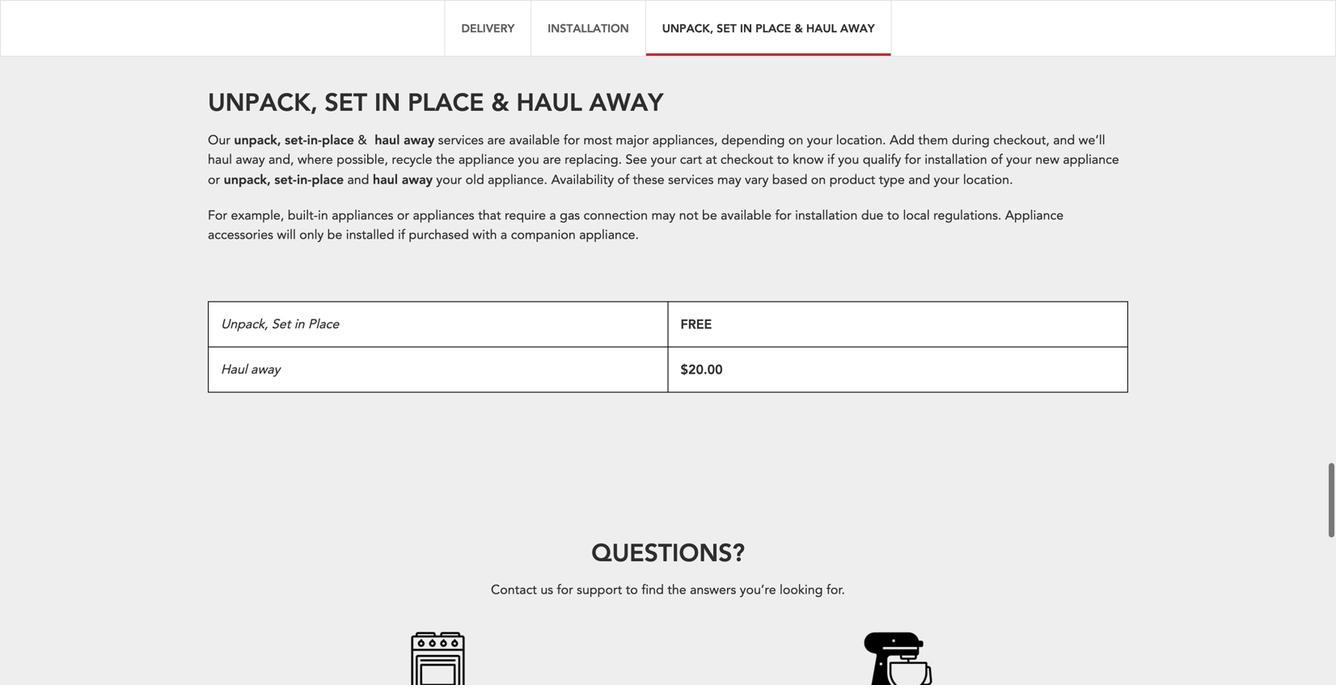 Task type: locate. For each thing, give the bounding box(es) containing it.
of inside unpack, set-in-place and haul away your old appliance. availability of these services may vary based on product type and your location.
[[618, 171, 630, 189]]

if right know
[[828, 151, 835, 169]]

regulations.
[[934, 207, 1002, 224]]

1 vertical spatial haul
[[221, 361, 247, 379]]

2 horizontal spatial installation
[[925, 151, 988, 169]]

unpack, for unpack, set in place & haul away
[[208, 86, 318, 117]]

1 vertical spatial be
[[327, 226, 342, 244]]

automatically
[[690, 0, 767, 12]]

the right find
[[668, 581, 687, 599]]

you
[[457, 0, 478, 12], [853, 0, 874, 12], [639, 14, 660, 32], [518, 151, 539, 169], [838, 151, 860, 169]]

1 horizontal spatial be
[[702, 207, 717, 224]]

unpack, up example,
[[224, 171, 271, 188]]

your right get
[[950, 0, 975, 12]]

in
[[740, 21, 752, 36], [375, 86, 401, 117], [318, 207, 328, 224], [294, 315, 305, 333]]

1 horizontal spatial available
[[721, 207, 772, 224]]

looking
[[780, 581, 823, 599]]

installed
[[346, 226, 395, 244]]

unpack, set in place & haul away
[[208, 86, 664, 117]]

1 horizontal spatial appliance
[[979, 0, 1035, 12]]

checkout, inside services are available for most major appliances, depending on your location. add them during checkout, and we'll haul away and, where possible, recycle the appliance you are replacing. see your cart at checkout to know if you qualify for installation of your new appliance or
[[994, 131, 1050, 149]]

1 vertical spatial location.
[[963, 171, 1013, 189]]

a
[[550, 207, 556, 224], [501, 226, 508, 244]]

will down select
[[468, 14, 486, 32]]

1 horizontal spatial will
[[468, 14, 486, 32]]

0 vertical spatial &
[[795, 21, 803, 36]]

on up know
[[789, 131, 804, 149]]

haul down our
[[208, 151, 232, 169]]

checkout inside if you select installation at checkout, we'll automatically add the parts you need to get your appliance hooked up. if you're installing yourself, our checkout will identify compatible parts you may need for hookup.
[[411, 14, 464, 32]]

your up know
[[807, 131, 833, 149]]

we'll inside if you select installation at checkout, we'll automatically add the parts you need to get your appliance hooked up. if you're installing yourself, our checkout will identify compatible parts you may need for hookup.
[[660, 0, 687, 12]]

are
[[487, 131, 506, 149], [543, 151, 561, 169]]

in for unpack, set in place & haul away
[[740, 21, 752, 36]]

set-
[[285, 131, 307, 148], [275, 171, 297, 188]]

1 horizontal spatial appliances
[[413, 207, 475, 224]]

purchased
[[409, 226, 469, 244]]

may inside if you select installation at checkout, we'll automatically add the parts you need to get your appliance hooked up. if you're installing yourself, our checkout will identify compatible parts you may need for hookup.
[[664, 14, 688, 32]]

of
[[991, 151, 1003, 169], [618, 171, 630, 189]]

1 vertical spatial services
[[668, 171, 714, 189]]

add
[[890, 131, 915, 149]]

1 horizontal spatial parts
[[820, 0, 849, 12]]

set- inside our unpack, set-in-place & haul away
[[285, 131, 307, 148]]

you're left installing in the top of the page
[[240, 14, 277, 32]]

haul
[[807, 21, 837, 36], [375, 131, 400, 148], [208, 151, 232, 169], [373, 171, 398, 188]]

if
[[828, 151, 835, 169], [398, 226, 405, 244]]

0 vertical spatial set
[[717, 21, 737, 36]]

are up availability at the left top of page
[[543, 151, 561, 169]]

place
[[756, 21, 791, 36], [408, 86, 484, 117], [322, 131, 354, 148], [312, 171, 344, 188]]

appliance. inside unpack, set-in-place and haul away your old appliance. availability of these services may vary based on product type and your location.
[[488, 171, 548, 189]]

be right the 'not' at the top of the page
[[702, 207, 717, 224]]

appliance inside if you select installation at checkout, we'll automatically add the parts you need to get your appliance hooked up. if you're installing yourself, our checkout will identify compatible parts you may need for hookup.
[[979, 0, 1035, 12]]

0 vertical spatial checkout,
[[600, 0, 657, 12]]

place up where
[[322, 131, 354, 148]]

location. up qualify
[[837, 131, 886, 149]]

for
[[724, 14, 741, 32], [564, 131, 580, 149], [905, 151, 921, 169], [775, 207, 792, 224], [557, 581, 573, 599]]

you right installation at the left
[[639, 14, 660, 32]]

0 vertical spatial available
[[509, 131, 560, 149]]

in inside the for example, built-in appliances or appliances that require a gas connection may not be available for installation due to local regulations. appliance accessories will only be installed if purchased with a companion appliance.
[[318, 207, 328, 224]]

for down based
[[775, 207, 792, 224]]

the right add
[[797, 0, 816, 12]]

1 horizontal spatial a
[[550, 207, 556, 224]]

0 horizontal spatial at
[[585, 0, 597, 12]]

your left old
[[436, 171, 462, 189]]

set down automatically
[[717, 21, 737, 36]]

place down add
[[756, 21, 791, 36]]

haul down possible,
[[373, 171, 398, 188]]

set- down the and,
[[275, 171, 297, 188]]

if inside the for example, built-in appliances or appliances that require a gas connection may not be available for installation due to local regulations. appliance accessories will only be installed if purchased with a companion appliance.
[[398, 226, 405, 244]]

available inside the for example, built-in appliances or appliances that require a gas connection may not be available for installation due to local regulations. appliance accessories will only be installed if purchased with a companion appliance.
[[721, 207, 772, 224]]

for down automatically
[[724, 14, 741, 32]]

1 vertical spatial checkout,
[[994, 131, 1050, 149]]

and up new
[[1054, 131, 1075, 149]]

availability
[[551, 171, 614, 189]]

0 horizontal spatial a
[[501, 226, 508, 244]]

and down possible,
[[347, 171, 369, 189]]

to left get
[[910, 0, 923, 12]]

free
[[681, 315, 712, 332]]

available up availability at the left top of page
[[509, 131, 560, 149]]

1 vertical spatial may
[[718, 171, 742, 189]]

for inside the for example, built-in appliances or appliances that require a gas connection may not be available for installation due to local regulations. appliance accessories will only be installed if purchased with a companion appliance.
[[775, 207, 792, 224]]

to inside services are available for most major appliances, depending on your location. add them during checkout, and we'll haul away and, where possible, recycle the appliance you are replacing. see your cart at checkout to know if you qualify for installation of your new appliance or
[[777, 151, 789, 169]]

0 horizontal spatial appliances
[[332, 207, 394, 224]]

1 vertical spatial installation
[[925, 151, 988, 169]]

1 horizontal spatial are
[[543, 151, 561, 169]]

you're left looking
[[740, 581, 776, 599]]

set- inside unpack, set-in-place and haul away your old appliance. availability of these services may vary based on product type and your location.
[[275, 171, 297, 188]]

will left only
[[277, 226, 296, 244]]

installation inside the for example, built-in appliances or appliances that require a gas connection may not be available for installation due to local regulations. appliance accessories will only be installed if purchased with a companion appliance.
[[795, 207, 858, 224]]

services inside services are available for most major appliances, depending on your location. add them during checkout, and we'll haul away and, where possible, recycle the appliance you are replacing. see your cart at checkout to know if you qualify for installation of your new appliance or
[[438, 131, 484, 149]]

type
[[879, 171, 905, 189]]

haul
[[517, 86, 582, 117], [221, 361, 247, 379]]

unpack, up our
[[208, 86, 318, 117]]

0 horizontal spatial you're
[[240, 14, 277, 32]]

if right up.
[[1109, 0, 1116, 12]]

1 vertical spatial at
[[706, 151, 717, 169]]

set for unpack, set in place & haul away
[[325, 86, 367, 117]]

if inside services are available for most major appliances, depending on your location. add them during checkout, and we'll haul away and, where possible, recycle the appliance you are replacing. see your cart at checkout to know if you qualify for installation of your new appliance or
[[828, 151, 835, 169]]

& for haul
[[491, 86, 509, 117]]

1 vertical spatial appliance.
[[579, 226, 639, 244]]

available down vary
[[721, 207, 772, 224]]

0 horizontal spatial installation
[[519, 0, 582, 12]]

local
[[903, 207, 930, 224]]

in up only
[[318, 207, 328, 224]]

or up for
[[208, 171, 220, 189]]

need down automatically
[[691, 14, 721, 32]]

1 vertical spatial we'll
[[1079, 131, 1106, 149]]

in-
[[307, 131, 322, 148], [297, 171, 312, 188]]

vary
[[745, 171, 769, 189]]

0 vertical spatial set-
[[285, 131, 307, 148]]

on inside unpack, set-in-place and haul away your old appliance. availability of these services may vary based on product type and your location.
[[811, 171, 826, 189]]

to up based
[[777, 151, 789, 169]]

services inside unpack, set-in-place and haul away your old appliance. availability of these services may vary based on product type and your location.
[[668, 171, 714, 189]]

set for unpack, set in place & haul away
[[717, 21, 737, 36]]

for example, built-in appliances or appliances that require a gas connection may not be available for installation due to local regulations. appliance accessories will only be installed if purchased with a companion appliance.
[[208, 207, 1064, 244]]

checkout,
[[600, 0, 657, 12], [994, 131, 1050, 149]]

2 vertical spatial may
[[652, 207, 676, 224]]

2 vertical spatial the
[[668, 581, 687, 599]]

you up delivery
[[457, 0, 478, 12]]

a left gas
[[550, 207, 556, 224]]

1 horizontal spatial appliance.
[[579, 226, 639, 244]]

0 vertical spatial will
[[468, 14, 486, 32]]

services down cart
[[668, 171, 714, 189]]

0 vertical spatial may
[[664, 14, 688, 32]]

hooked
[[1039, 0, 1083, 12]]

& inside button
[[795, 21, 803, 36]]

0 vertical spatial be
[[702, 207, 717, 224]]

haul down unpack,
[[221, 361, 247, 379]]

to left find
[[626, 581, 638, 599]]

will
[[468, 14, 486, 32], [277, 226, 296, 244]]

will inside the for example, built-in appliances or appliances that require a gas connection may not be available for installation due to local regulations. appliance accessories will only be installed if purchased with a companion appliance.
[[277, 226, 296, 244]]

0 horizontal spatial checkout
[[411, 14, 464, 32]]

away
[[841, 21, 875, 36], [404, 131, 435, 148], [236, 151, 265, 169], [402, 171, 433, 188], [251, 361, 280, 379]]

parts right add
[[820, 0, 849, 12]]

in- up where
[[307, 131, 322, 148]]

installation inside if you select installation at checkout, we'll automatically add the parts you need to get your appliance hooked up. if you're installing yourself, our checkout will identify compatible parts you may need for hookup.
[[519, 0, 582, 12]]

set
[[717, 21, 737, 36], [325, 86, 367, 117]]

0 horizontal spatial parts
[[606, 14, 635, 32]]

be
[[702, 207, 717, 224], [327, 226, 342, 244]]

installation down during
[[925, 151, 988, 169]]

and right 'type'
[[909, 171, 931, 189]]

0 horizontal spatial checkout,
[[600, 0, 657, 12]]

1 vertical spatial set
[[325, 86, 367, 117]]

1 horizontal spatial you're
[[740, 581, 776, 599]]

for right us
[[557, 581, 573, 599]]

need left get
[[877, 0, 907, 12]]

unpack, inside button
[[662, 21, 714, 36]]

0 horizontal spatial on
[[789, 131, 804, 149]]

set inside 'unpack, set in place & haul away' button
[[717, 21, 737, 36]]

or up 'purchased'
[[397, 207, 409, 224]]

unpack, inside unpack, set-in-place and haul away your old appliance. availability of these services may vary based on product type and your location.
[[224, 171, 271, 188]]

1 horizontal spatial checkout
[[721, 151, 774, 169]]

checkout
[[411, 14, 464, 32], [721, 151, 774, 169]]

set- up the and,
[[285, 131, 307, 148]]

for left most at the top of page
[[564, 131, 580, 149]]

0 horizontal spatial appliance.
[[488, 171, 548, 189]]

0 horizontal spatial the
[[436, 151, 455, 169]]

a right with
[[501, 226, 508, 244]]

get
[[926, 0, 946, 12]]

built-
[[288, 207, 318, 224]]

1 horizontal spatial installation
[[795, 207, 858, 224]]

1 horizontal spatial or
[[397, 207, 409, 224]]

0 horizontal spatial location.
[[837, 131, 886, 149]]

1 horizontal spatial set
[[717, 21, 737, 36]]

1 vertical spatial on
[[811, 171, 826, 189]]

in- down where
[[297, 171, 312, 188]]

gas
[[560, 207, 580, 224]]

will inside if you select installation at checkout, we'll automatically add the parts you need to get your appliance hooked up. if you're installing yourself, our checkout will identify compatible parts you may need for hookup.
[[468, 14, 486, 32]]

0 horizontal spatial services
[[438, 131, 484, 149]]

0 vertical spatial you're
[[240, 14, 277, 32]]

0 vertical spatial the
[[797, 0, 816, 12]]

appliances up 'purchased'
[[413, 207, 475, 224]]

of inside services are available for most major appliances, depending on your location. add them during checkout, and we'll haul away and, where possible, recycle the appliance you are replacing. see your cart at checkout to know if you qualify for installation of your new appliance or
[[991, 151, 1003, 169]]

0 vertical spatial need
[[877, 0, 907, 12]]

you left get
[[853, 0, 874, 12]]

them
[[919, 131, 949, 149]]

parts right the 'compatible'
[[606, 14, 635, 32]]

0 horizontal spatial available
[[509, 131, 560, 149]]

place inside unpack, set-in-place and haul away your old appliance. availability of these services may vary based on product type and your location.
[[312, 171, 344, 188]]

away inside unpack, set-in-place and haul away your old appliance. availability of these services may vary based on product type and your location.
[[402, 171, 433, 188]]

1 horizontal spatial services
[[668, 171, 714, 189]]

appliance left the 'hooked'
[[979, 0, 1035, 12]]

unpack,
[[662, 21, 714, 36], [208, 86, 318, 117], [234, 131, 281, 148], [224, 171, 271, 188]]

unpack, for unpack, set-in-place and haul away your old appliance. availability of these services may vary based on product type and your location.
[[224, 171, 271, 188]]

checkout, up installation at the left
[[600, 0, 657, 12]]

1 horizontal spatial if
[[1109, 0, 1116, 12]]

2 vertical spatial installation
[[795, 207, 858, 224]]

installation inside services are available for most major appliances, depending on your location. add them during checkout, and we'll haul away and, where possible, recycle the appliance you are replacing. see your cart at checkout to know if you qualify for installation of your new appliance or
[[925, 151, 988, 169]]

location. inside unpack, set-in-place and haul away your old appliance. availability of these services may vary based on product type and your location.
[[963, 171, 1013, 189]]

of down see
[[618, 171, 630, 189]]

set
[[272, 315, 291, 333]]

1 vertical spatial in-
[[297, 171, 312, 188]]

appliance up old
[[459, 151, 515, 169]]

1 horizontal spatial &
[[491, 86, 509, 117]]

1 vertical spatial checkout
[[721, 151, 774, 169]]

1 vertical spatial of
[[618, 171, 630, 189]]

2 horizontal spatial the
[[797, 0, 816, 12]]

0 vertical spatial checkout
[[411, 14, 464, 32]]

place inside button
[[756, 21, 791, 36]]

1 vertical spatial will
[[277, 226, 296, 244]]

checkout, up new
[[994, 131, 1050, 149]]

place inside our unpack, set-in-place & haul away
[[322, 131, 354, 148]]

if
[[446, 0, 453, 12], [1109, 0, 1116, 12]]

0 horizontal spatial &
[[358, 131, 367, 149]]

parts
[[820, 0, 849, 12], [606, 14, 635, 32]]

$20.00
[[681, 361, 723, 378]]

appliance. up require
[[488, 171, 548, 189]]

0 vertical spatial we'll
[[660, 0, 687, 12]]

& for haul
[[795, 21, 803, 36]]

unpack, up the and,
[[234, 131, 281, 148]]

1 vertical spatial parts
[[606, 14, 635, 32]]

0 horizontal spatial if
[[398, 226, 405, 244]]

& up possible,
[[358, 131, 367, 149]]

place up recycle
[[408, 86, 484, 117]]

location. up 'regulations.'
[[963, 171, 1013, 189]]

& right hookup.
[[795, 21, 803, 36]]

1 horizontal spatial haul
[[517, 86, 582, 117]]

need
[[877, 0, 907, 12], [691, 14, 721, 32]]

in down automatically
[[740, 21, 752, 36]]

0 vertical spatial or
[[208, 171, 220, 189]]

if right installed
[[398, 226, 405, 244]]

checkout right our
[[411, 14, 464, 32]]

on down know
[[811, 171, 826, 189]]

installation
[[548, 21, 629, 36]]

to
[[910, 0, 923, 12], [777, 151, 789, 169], [888, 207, 900, 224], [626, 581, 638, 599]]

2 if from the left
[[1109, 0, 1116, 12]]

in for unpack, set in place
[[294, 315, 305, 333]]

1 horizontal spatial location.
[[963, 171, 1013, 189]]

for.
[[827, 581, 846, 599]]

0 vertical spatial are
[[487, 131, 506, 149]]

0 vertical spatial location.
[[837, 131, 886, 149]]

on
[[789, 131, 804, 149], [811, 171, 826, 189]]

unpack, down automatically
[[662, 21, 714, 36]]

1 horizontal spatial checkout,
[[994, 131, 1050, 149]]

in right the 'set'
[[294, 315, 305, 333]]

if left select
[[446, 0, 453, 12]]

of left new
[[991, 151, 1003, 169]]

at up installation at the left
[[585, 0, 597, 12]]

1 vertical spatial the
[[436, 151, 455, 169]]

haul inside services are available for most major appliances, depending on your location. add them during checkout, and we'll haul away and, where possible, recycle the appliance you are replacing. see your cart at checkout to know if you qualify for installation of your new appliance or
[[208, 151, 232, 169]]

1 horizontal spatial on
[[811, 171, 826, 189]]

& down the delivery button
[[491, 86, 509, 117]]

2 horizontal spatial appliance
[[1063, 151, 1120, 169]]

0 vertical spatial at
[[585, 0, 597, 12]]

haul up recycle
[[375, 131, 400, 148]]

to right due
[[888, 207, 900, 224]]

0 horizontal spatial set
[[325, 86, 367, 117]]

0 vertical spatial appliance.
[[488, 171, 548, 189]]

haul right hookup.
[[807, 21, 837, 36]]

your
[[950, 0, 975, 12], [807, 131, 833, 149], [651, 151, 677, 169], [1007, 151, 1032, 169], [436, 171, 462, 189], [934, 171, 960, 189]]

may inside unpack, set-in-place and haul away your old appliance. availability of these services may vary based on product type and your location.
[[718, 171, 742, 189]]

haul inside unpack, set-in-place and haul away your old appliance. availability of these services may vary based on product type and your location.
[[373, 171, 398, 188]]

place down where
[[312, 171, 344, 188]]

with
[[473, 226, 497, 244]]

set up our unpack, set-in-place & haul away
[[325, 86, 367, 117]]

2 horizontal spatial &
[[795, 21, 803, 36]]

1 horizontal spatial at
[[706, 151, 717, 169]]

1 vertical spatial are
[[543, 151, 561, 169]]

installation up the 'compatible'
[[519, 0, 582, 12]]

are down unpack, set in place & haul away
[[487, 131, 506, 149]]

at inside if you select installation at checkout, we'll automatically add the parts you need to get your appliance hooked up. if you're installing yourself, our checkout will identify compatible parts you may need for hookup.
[[585, 0, 597, 12]]

1 horizontal spatial we'll
[[1079, 131, 1106, 149]]

1 horizontal spatial of
[[991, 151, 1003, 169]]

haul up the replacing.
[[517, 86, 582, 117]]

in inside button
[[740, 21, 752, 36]]

installation down product
[[795, 207, 858, 224]]

checkout down depending
[[721, 151, 774, 169]]

0 horizontal spatial or
[[208, 171, 220, 189]]

appliance.
[[488, 171, 548, 189], [579, 226, 639, 244]]

0 vertical spatial in-
[[307, 131, 322, 148]]

your inside if you select installation at checkout, we'll automatically add the parts you need to get your appliance hooked up. if you're installing yourself, our checkout will identify compatible parts you may need for hookup.
[[950, 0, 975, 12]]

appliance
[[1006, 207, 1064, 224]]

appliances up installed
[[332, 207, 394, 224]]

&
[[795, 21, 803, 36], [491, 86, 509, 117], [358, 131, 367, 149]]

in- inside our unpack, set-in-place & haul away
[[307, 131, 322, 148]]

replacing.
[[565, 151, 622, 169]]

appliance. down 'connection'
[[579, 226, 639, 244]]

be right only
[[327, 226, 342, 244]]

you're
[[240, 14, 277, 32], [740, 581, 776, 599]]

and,
[[269, 151, 294, 169]]

on inside services are available for most major appliances, depending on your location. add them during checkout, and we'll haul away and, where possible, recycle the appliance you are replacing. see your cart at checkout to know if you qualify for installation of your new appliance or
[[789, 131, 804, 149]]

the inside if you select installation at checkout, we'll automatically add the parts you need to get your appliance hooked up. if you're installing yourself, our checkout will identify compatible parts you may need for hookup.
[[797, 0, 816, 12]]

1 vertical spatial available
[[721, 207, 772, 224]]

the right recycle
[[436, 151, 455, 169]]

2 horizontal spatial and
[[1054, 131, 1075, 149]]

at right cart
[[706, 151, 717, 169]]

to inside if you select installation at checkout, we'll automatically add the parts you need to get your appliance hooked up. if you're installing yourself, our checkout will identify compatible parts you may need for hookup.
[[910, 0, 923, 12]]

2 vertical spatial &
[[358, 131, 367, 149]]

services
[[438, 131, 484, 149], [668, 171, 714, 189]]

your up these at the left top
[[651, 151, 677, 169]]

hookup.
[[744, 14, 792, 32]]

appliance right new
[[1063, 151, 1120, 169]]

in up recycle
[[375, 86, 401, 117]]

at
[[585, 0, 597, 12], [706, 151, 717, 169]]

services up old
[[438, 131, 484, 149]]

0 horizontal spatial we'll
[[660, 0, 687, 12]]

1 vertical spatial or
[[397, 207, 409, 224]]

compatible
[[537, 14, 603, 32]]



Task type: vqa. For each thing, say whether or not it's contained in the screenshot.
set inside the BUTTON
yes



Task type: describe. For each thing, give the bounding box(es) containing it.
installing
[[280, 14, 332, 32]]

unpack, inside our unpack, set-in-place & haul away
[[234, 131, 281, 148]]

for inside if you select installation at checkout, we'll automatically add the parts you need to get your appliance hooked up. if you're installing yourself, our checkout will identify compatible parts you may need for hookup.
[[724, 14, 741, 32]]

see
[[626, 151, 647, 169]]

not
[[679, 207, 699, 224]]

1 vertical spatial a
[[501, 226, 508, 244]]

know
[[793, 151, 824, 169]]

at inside services are available for most major appliances, depending on your location. add them during checkout, and we'll haul away and, where possible, recycle the appliance you are replacing. see your cart at checkout to know if you qualify for installation of your new appliance or
[[706, 151, 717, 169]]

during
[[952, 131, 990, 149]]

appliances,
[[653, 131, 718, 149]]

0 horizontal spatial and
[[347, 171, 369, 189]]

location. inside services are available for most major appliances, depending on your location. add them during checkout, and we'll haul away and, where possible, recycle the appliance you are replacing. see your cart at checkout to know if you qualify for installation of your new appliance or
[[837, 131, 886, 149]]

delivery
[[461, 21, 515, 36]]

based
[[773, 171, 808, 189]]

identify
[[490, 14, 533, 32]]

if you select installation at checkout, we'll automatically add the parts you need to get your appliance hooked up. if you're installing yourself, our checkout will identify compatible parts you may need for hookup.
[[240, 0, 1116, 32]]

up.
[[1086, 0, 1105, 12]]

place for unpack, set in place & haul away
[[408, 86, 484, 117]]

place for unpack, set in place & haul away
[[756, 21, 791, 36]]

only
[[300, 226, 324, 244]]

for
[[208, 207, 227, 224]]

you're inside if you select installation at checkout, we'll automatically add the parts you need to get your appliance hooked up. if you're installing yourself, our checkout will identify compatible parts you may need for hookup.
[[240, 14, 277, 32]]

unpack, set in place & haul away button
[[646, 0, 892, 57]]

0 horizontal spatial appliance
[[459, 151, 515, 169]]

cart
[[680, 151, 702, 169]]

haul away
[[221, 361, 280, 379]]

away inside our unpack, set-in-place & haul away
[[404, 131, 435, 148]]

support
[[577, 581, 622, 599]]

installation button
[[531, 0, 646, 57]]

or inside services are available for most major appliances, depending on your location. add them during checkout, and we'll haul away and, where possible, recycle the appliance you are replacing. see your cart at checkout to know if you qualify for installation of your new appliance or
[[208, 171, 220, 189]]

services are available for most major appliances, depending on your location. add them during checkout, and we'll haul away and, where possible, recycle the appliance you are replacing. see your cart at checkout to know if you qualify for installation of your new appliance or
[[208, 131, 1120, 189]]

for down add
[[905, 151, 921, 169]]

unpack, for unpack, set in place & haul away
[[662, 21, 714, 36]]

place for unpack, set-in-place and haul away your old appliance. availability of these services may vary based on product type and your location.
[[312, 171, 344, 188]]

find
[[642, 581, 664, 599]]

new
[[1036, 151, 1060, 169]]

unpack, set-in-place and haul away your old appliance. availability of these services may vary based on product type and your location.
[[224, 171, 1013, 189]]

our
[[208, 131, 230, 149]]

haul inside our unpack, set-in-place & haul away
[[375, 131, 400, 148]]

unpack, set in place
[[221, 315, 339, 333]]

require
[[505, 207, 546, 224]]

away inside services are available for most major appliances, depending on your location. add them during checkout, and we'll haul away and, where possible, recycle the appliance you are replacing. see your cart at checkout to know if you qualify for installation of your new appliance or
[[236, 151, 265, 169]]

contact
[[491, 581, 537, 599]]

old
[[466, 171, 484, 189]]

appliance. inside the for example, built-in appliances or appliances that require a gas connection may not be available for installation due to local regulations. appliance accessories will only be installed if purchased with a companion appliance.
[[579, 226, 639, 244]]

add
[[771, 0, 794, 12]]

you up require
[[518, 151, 539, 169]]

unpack, set in place & haul away
[[662, 21, 875, 36]]

yourself,
[[335, 14, 384, 32]]

us
[[541, 581, 554, 599]]

your up 'regulations.'
[[934, 171, 960, 189]]

unpack,
[[221, 315, 268, 333]]

to inside the for example, built-in appliances or appliances that require a gas connection may not be available for installation due to local regulations. appliance accessories will only be installed if purchased with a companion appliance.
[[888, 207, 900, 224]]

available inside services are available for most major appliances, depending on your location. add them during checkout, and we'll haul away and, where possible, recycle the appliance you are replacing. see your cart at checkout to know if you qualify for installation of your new appliance or
[[509, 131, 560, 149]]

example,
[[231, 207, 284, 224]]

2 appliances from the left
[[413, 207, 475, 224]]

that
[[478, 207, 501, 224]]

0 horizontal spatial are
[[487, 131, 506, 149]]

our unpack, set-in-place & haul away
[[208, 131, 435, 149]]

1 horizontal spatial the
[[668, 581, 687, 599]]

the inside services are available for most major appliances, depending on your location. add them during checkout, and we'll haul away and, where possible, recycle the appliance you are replacing. see your cart at checkout to know if you qualify for installation of your new appliance or
[[436, 151, 455, 169]]

possible,
[[337, 151, 388, 169]]

in- inside unpack, set-in-place and haul away your old appliance. availability of these services may vary based on product type and your location.
[[297, 171, 312, 188]]

product
[[830, 171, 876, 189]]

answers
[[690, 581, 737, 599]]

where
[[298, 151, 333, 169]]

recycle
[[392, 151, 432, 169]]

major
[[616, 131, 649, 149]]

checkout, inside if you select installation at checkout, we'll automatically add the parts you need to get your appliance hooked up. if you're installing yourself, our checkout will identify compatible parts you may need for hookup.
[[600, 0, 657, 12]]

most
[[584, 131, 612, 149]]

away
[[589, 86, 664, 117]]

haul inside button
[[807, 21, 837, 36]]

depending
[[722, 131, 785, 149]]

accessories
[[208, 226, 273, 244]]

in for unpack, set in place & haul away
[[375, 86, 401, 117]]

qualify
[[863, 151, 902, 169]]

delivery button
[[444, 0, 531, 57]]

our
[[388, 14, 408, 32]]

0 horizontal spatial haul
[[221, 361, 247, 379]]

1 vertical spatial need
[[691, 14, 721, 32]]

1 vertical spatial you're
[[740, 581, 776, 599]]

companion
[[511, 226, 576, 244]]

select
[[482, 0, 516, 12]]

questions?
[[591, 536, 745, 568]]

& inside our unpack, set-in-place & haul away
[[358, 131, 367, 149]]

0 vertical spatial parts
[[820, 0, 849, 12]]

place
[[308, 315, 339, 333]]

1 horizontal spatial and
[[909, 171, 931, 189]]

away inside button
[[841, 21, 875, 36]]

1 appliances from the left
[[332, 207, 394, 224]]

you up product
[[838, 151, 860, 169]]

may inside the for example, built-in appliances or appliances that require a gas connection may not be available for installation due to local regulations. appliance accessories will only be installed if purchased with a companion appliance.
[[652, 207, 676, 224]]

connection
[[584, 207, 648, 224]]

these
[[633, 171, 665, 189]]

contact us for support to find the answers you're looking for.
[[491, 581, 846, 599]]

and inside services are available for most major appliances, depending on your location. add them during checkout, and we'll haul away and, where possible, recycle the appliance you are replacing. see your cart at checkout to know if you qualify for installation of your new appliance or
[[1054, 131, 1075, 149]]

1 if from the left
[[446, 0, 453, 12]]

0 vertical spatial haul
[[517, 86, 582, 117]]

your left new
[[1007, 151, 1032, 169]]

or inside the for example, built-in appliances or appliances that require a gas connection may not be available for installation due to local regulations. appliance accessories will only be installed if purchased with a companion appliance.
[[397, 207, 409, 224]]

0 vertical spatial a
[[550, 207, 556, 224]]

we'll inside services are available for most major appliances, depending on your location. add them during checkout, and we'll haul away and, where possible, recycle the appliance you are replacing. see your cart at checkout to know if you qualify for installation of your new appliance or
[[1079, 131, 1106, 149]]

checkout inside services are available for most major appliances, depending on your location. add them during checkout, and we'll haul away and, where possible, recycle the appliance you are replacing. see your cart at checkout to know if you qualify for installation of your new appliance or
[[721, 151, 774, 169]]

due
[[862, 207, 884, 224]]



